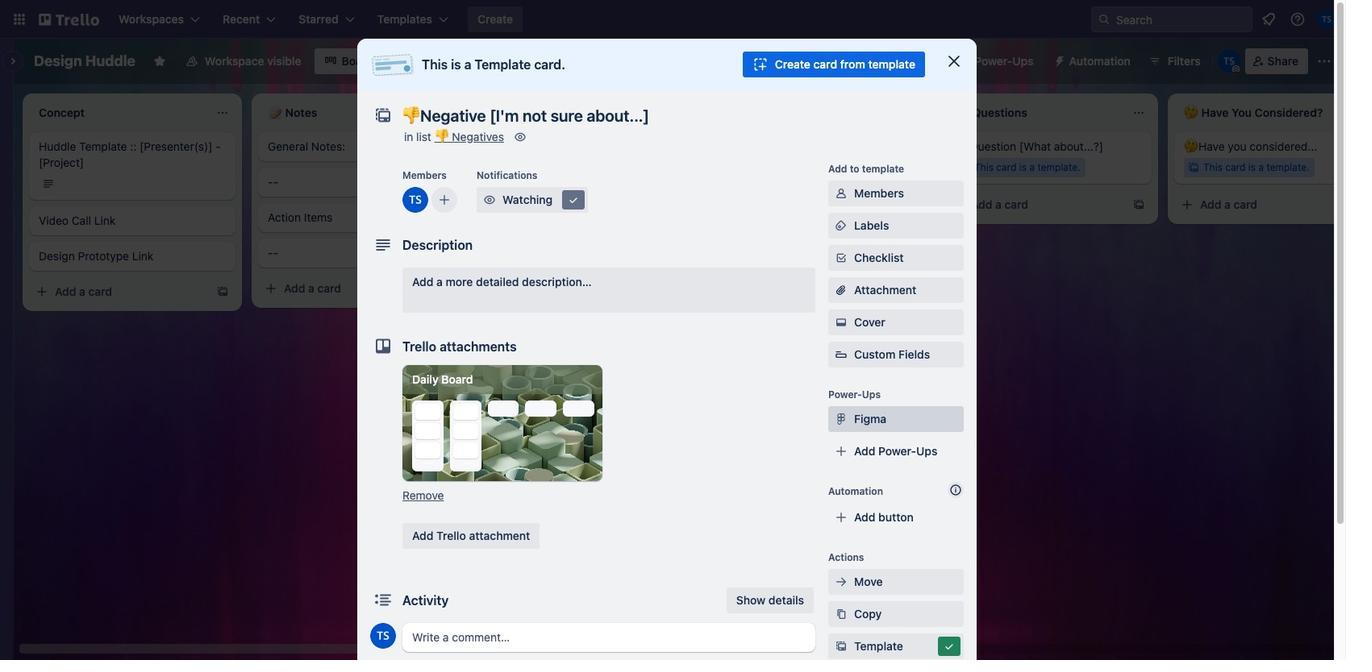 Task type: describe. For each thing, give the bounding box(es) containing it.
👎 negatives link
[[434, 130, 504, 144]]

daily
[[412, 373, 439, 386]]

card inside 'button'
[[813, 57, 837, 71]]

copy link
[[828, 602, 964, 627]]

general
[[268, 140, 308, 153]]

create card from template button
[[743, 52, 925, 77]]

automation button
[[1047, 48, 1140, 74]]

a down 🤔have you considered... link
[[1258, 161, 1264, 173]]

👍positive [i really liked...]
[[497, 260, 634, 273]]

1 horizontal spatial template
[[475, 57, 531, 72]]

a down 🙋question [what about...?]
[[1029, 161, 1035, 173]]

tara schultz (taraschultz7) image right filters on the right of the page
[[1218, 50, 1240, 73]]

1 vertical spatial automation
[[828, 486, 883, 498]]

negatives
[[452, 130, 504, 144]]

template button
[[828, 634, 964, 660]]

is for 👍positive [i really liked...]
[[561, 282, 569, 294]]

add power-ups link
[[828, 439, 964, 465]]

sm image for watching
[[481, 192, 498, 208]]

more
[[446, 275, 473, 289]]

show
[[736, 594, 766, 607]]

[what
[[1019, 140, 1051, 153]]

power-ups inside button
[[975, 54, 1034, 68]]

add down the figma
[[854, 444, 875, 458]]

👎
[[434, 130, 449, 144]]

add left button on the bottom right of the page
[[854, 511, 875, 524]]

figma
[[854, 412, 887, 426]]

template. left the 1
[[808, 161, 851, 173]]

link for design prototype link
[[132, 249, 154, 263]]

👍positive [i really liked...] link
[[497, 259, 684, 275]]

add members to card image
[[438, 192, 451, 208]]

about...?]
[[1054, 140, 1103, 153]]

watching button
[[477, 187, 588, 213]]

back to home image
[[39, 6, 99, 32]]

card down '🤔have you considered...' at right
[[1234, 198, 1257, 211]]

🤔have you considered... link
[[1184, 139, 1346, 155]]

attachment
[[854, 283, 916, 297]]

card down the description…
[[546, 318, 570, 332]]

add a card button down action items link at left top
[[258, 276, 439, 302]]

design huddle
[[34, 52, 135, 69]]

add a more detailed description… link
[[402, 268, 815, 313]]

share
[[1268, 54, 1298, 68]]

add a card for add a card button below 🤔have you considered... link
[[1200, 198, 1257, 211]]

sm image for copy
[[833, 607, 849, 623]]

card down 🙋question
[[996, 161, 1017, 173]]

visible
[[267, 54, 301, 68]]

in
[[920, 54, 929, 68]]

design for design huddle
[[34, 52, 82, 69]]

this for 👍positive [i really liked...]
[[516, 282, 535, 294]]

card left the to
[[767, 161, 787, 173]]

2 vertical spatial power-
[[878, 444, 916, 458]]

general notes:
[[268, 140, 345, 153]]

a down design prototype link on the left top of the page
[[79, 285, 85, 298]]

copy
[[854, 607, 882, 621]]

0 horizontal spatial members
[[402, 169, 447, 181]]

you
[[1228, 140, 1247, 153]]

- inside button
[[885, 54, 890, 68]]

in list 👎 negatives
[[404, 130, 504, 144]]

members link
[[828, 181, 964, 206]]

customize views image
[[391, 53, 407, 69]]

Write a comment text field
[[402, 623, 815, 652]]

board iq - sign in icon image
[[818, 56, 829, 67]]

show details link
[[727, 588, 814, 614]]

video call link
[[39, 214, 116, 227]]

filters
[[1168, 54, 1201, 68]]

custom fields button
[[828, 347, 964, 363]]

this card is a template. for 🙋question [what about...?]
[[974, 161, 1080, 173]]

add trello attachment
[[412, 529, 530, 543]]

2 -- from the top
[[268, 246, 278, 260]]

add down 🤔have
[[1200, 198, 1221, 211]]

tara schultz (taraschultz7) image left add members to card icon
[[402, 187, 428, 213]]

create from template… image for add a card button underneath design prototype link link
[[216, 286, 229, 298]]

video
[[39, 214, 69, 227]]

search image
[[1098, 13, 1111, 26]]

move
[[854, 575, 883, 589]]

filters button
[[1143, 48, 1205, 74]]

sm image for template
[[833, 639, 849, 655]]

description
[[402, 238, 473, 252]]

is right customize views icon
[[451, 57, 461, 72]]

remove
[[402, 489, 444, 502]]

template inside 'button'
[[868, 57, 915, 71]]

1 horizontal spatial ups
[[916, 444, 937, 458]]

button
[[878, 511, 914, 524]]

1 vertical spatial members
[[854, 186, 904, 200]]

activity
[[402, 594, 449, 608]]

labels link
[[828, 213, 964, 239]]

🙋question [what about...?]
[[955, 140, 1103, 153]]

card down 🙋question [what about...?]
[[1005, 198, 1028, 211]]

add down the remove
[[412, 529, 433, 543]]

1 vertical spatial template
[[862, 163, 904, 175]]

power-ups button
[[942, 48, 1043, 74]]

huddle inside huddle template :: [presenter(s)] - [project]
[[39, 140, 76, 153]]

board link
[[314, 48, 383, 74]]

labels
[[854, 219, 889, 232]]

in
[[404, 130, 413, 144]]

attachment
[[469, 529, 530, 543]]

workspace visible button
[[176, 48, 311, 74]]

add down design prototype link on the left top of the page
[[55, 285, 76, 298]]

add trello attachment button
[[402, 523, 540, 549]]

tara schultz (taraschultz7) image inside primary element
[[1317, 10, 1336, 29]]

show details
[[736, 594, 804, 607]]

🙋question [what about...?] link
[[955, 139, 1142, 155]]

open information menu image
[[1290, 11, 1306, 27]]

fields
[[898, 348, 930, 361]]

attachments
[[440, 340, 517, 354]]

2 -- link from the top
[[268, 245, 455, 261]]

board iq - sign in
[[836, 54, 929, 68]]

board for board iq - sign in
[[836, 54, 867, 68]]

workspace
[[205, 54, 264, 68]]

sm image for labels
[[833, 218, 849, 234]]

card.
[[534, 57, 565, 72]]

huddle template :: [presenter(s)] - [project]
[[39, 140, 221, 169]]

daily board
[[412, 373, 473, 386]]

1 -- from the top
[[268, 175, 278, 189]]

daily board link
[[402, 365, 602, 481]]

automation inside button
[[1069, 54, 1131, 68]]

is for 🙋question [what about...?]
[[1019, 161, 1027, 173]]

1 horizontal spatial create from template… image
[[903, 198, 916, 211]]

add a card button down the description…
[[487, 312, 668, 338]]

create card from template
[[775, 57, 915, 71]]

1 vertical spatial ups
[[862, 389, 881, 401]]

this for 🤔have you considered...
[[1203, 161, 1223, 173]]

cover
[[854, 315, 885, 329]]

really
[[565, 260, 593, 273]]

sm image for automation
[[1047, 48, 1069, 71]]

sm image for figma
[[833, 411, 849, 427]]

notes:
[[311, 140, 345, 153]]

[presenter(s)]
[[140, 140, 213, 153]]

a left the to
[[800, 161, 806, 173]]

actions
[[828, 552, 864, 564]]

power- inside button
[[975, 54, 1012, 68]]

template. for 🤔have you considered...
[[1267, 161, 1309, 173]]



Task type: vqa. For each thing, say whether or not it's contained in the screenshot.
leftmost Government
no



Task type: locate. For each thing, give the bounding box(es) containing it.
add a card down items
[[284, 281, 341, 295]]

ups up the add button button
[[916, 444, 937, 458]]

0 vertical spatial create from template… image
[[903, 198, 916, 211]]

add a card button down 🤔have you considered... link
[[1174, 192, 1346, 218]]

1 vertical spatial create from template… image
[[445, 282, 458, 295]]

this card is a template.
[[745, 161, 851, 173], [974, 161, 1080, 173], [1203, 161, 1309, 173], [516, 282, 622, 294]]

a down the description…
[[537, 318, 544, 332]]

2 horizontal spatial create from template… image
[[1132, 198, 1145, 211]]

template.
[[808, 161, 851, 173], [1037, 161, 1080, 173], [1267, 161, 1309, 173], [579, 282, 622, 294]]

card down [i
[[538, 282, 558, 294]]

sm image
[[1047, 48, 1069, 71], [833, 185, 849, 202], [481, 192, 498, 208], [565, 192, 582, 208], [833, 218, 849, 234], [833, 250, 849, 266], [833, 411, 849, 427]]

sm image left checklist
[[833, 250, 849, 266]]

add a card button down design prototype link link
[[29, 279, 210, 305]]

0 vertical spatial power-ups
[[975, 54, 1034, 68]]

create from template… image
[[1132, 198, 1145, 211], [216, 286, 229, 298], [674, 319, 687, 332]]

0 vertical spatial automation
[[1069, 54, 1131, 68]]

sm image right watching
[[565, 192, 582, 208]]

cover link
[[828, 310, 964, 336]]

power-
[[975, 54, 1012, 68], [828, 389, 862, 401], [878, 444, 916, 458]]

huddle
[[85, 52, 135, 69], [39, 140, 76, 153]]

0 vertical spatial link
[[94, 214, 116, 227]]

0 vertical spatial create from template… image
[[1132, 198, 1145, 211]]

action items link
[[268, 210, 455, 226]]

a left more
[[436, 275, 443, 289]]

create from template… image down description
[[445, 282, 458, 295]]

workspace visible
[[205, 54, 301, 68]]

huddle template :: [presenter(s)] - [project] link
[[39, 139, 226, 171]]

create for create card from template
[[775, 57, 811, 71]]

create from template… image for add a card button under "[what"
[[1132, 198, 1145, 211]]

create button
[[468, 6, 523, 32]]

template left ::
[[79, 140, 127, 153]]

call
[[72, 214, 91, 227]]

[i
[[555, 260, 562, 273]]

sm image down notifications
[[481, 192, 498, 208]]

create inside 'button'
[[775, 57, 811, 71]]

power- right close dialog icon
[[975, 54, 1012, 68]]

members
[[402, 169, 447, 181], [854, 186, 904, 200]]

None text field
[[394, 102, 927, 131]]

template inside huddle template :: [presenter(s)] - [project]
[[79, 140, 127, 153]]

1 horizontal spatial automation
[[1069, 54, 1131, 68]]

create up this is a template card.
[[477, 12, 513, 26]]

1 vertical spatial huddle
[[39, 140, 76, 153]]

notifications
[[477, 169, 538, 181]]

create from template… image
[[903, 198, 916, 211], [445, 282, 458, 295]]

0 vertical spatial template
[[868, 57, 915, 71]]

add down add a more detailed description…
[[513, 318, 534, 332]]

add down 🙋question
[[971, 198, 992, 211]]

share button
[[1245, 48, 1308, 74]]

0 vertical spatial trello
[[402, 340, 436, 354]]

0 vertical spatial power-
[[975, 54, 1012, 68]]

a down 🙋question
[[995, 198, 1002, 211]]

1 vertical spatial power-ups
[[828, 389, 881, 401]]

0 vertical spatial design
[[34, 52, 82, 69]]

👍positive
[[497, 260, 552, 273]]

members down the 1
[[854, 186, 904, 200]]

0 horizontal spatial board
[[342, 54, 373, 68]]

0 horizontal spatial power-ups
[[828, 389, 881, 401]]

watching
[[502, 193, 553, 206]]

design down back to home image
[[34, 52, 82, 69]]

sm image for checklist
[[833, 250, 849, 266]]

add a card for add a card button underneath design prototype link link
[[55, 285, 112, 298]]

board left customize views icon
[[342, 54, 373, 68]]

0 horizontal spatial ups
[[862, 389, 881, 401]]

a down really on the top left of page
[[571, 282, 577, 294]]

iq
[[870, 54, 882, 68]]

close dialog image
[[944, 52, 964, 71]]

board for board
[[342, 54, 373, 68]]

primary element
[[0, 0, 1346, 39]]

a down create button
[[464, 57, 471, 72]]

1 vertical spatial design
[[39, 249, 75, 263]]

trello left attachment
[[436, 529, 466, 543]]

Board name text field
[[26, 48, 143, 74]]

create from template… image up labels link
[[903, 198, 916, 211]]

sm image right power-ups button
[[1047, 48, 1069, 71]]

template
[[868, 57, 915, 71], [862, 163, 904, 175]]

card down items
[[317, 281, 341, 295]]

1 horizontal spatial members
[[854, 186, 904, 200]]

custom fields
[[854, 348, 930, 361]]

2 vertical spatial create from template… image
[[674, 319, 687, 332]]

0 horizontal spatial create
[[477, 12, 513, 26]]

is left the to
[[790, 161, 798, 173]]

ups up the figma
[[862, 389, 881, 401]]

2 horizontal spatial board
[[836, 54, 867, 68]]

sm image for members
[[833, 185, 849, 202]]

template up members link
[[862, 163, 904, 175]]

add a card down design prototype link on the left top of the page
[[55, 285, 112, 298]]

add button
[[854, 511, 914, 524]]

checklist link
[[828, 245, 964, 271]]

sm image inside labels link
[[833, 218, 849, 234]]

a
[[464, 57, 471, 72], [800, 161, 806, 173], [1029, 161, 1035, 173], [1258, 161, 1264, 173], [995, 198, 1002, 211], [1224, 198, 1231, 211], [436, 275, 443, 289], [308, 281, 314, 295], [571, 282, 577, 294], [79, 285, 85, 298], [537, 318, 544, 332]]

create
[[477, 12, 513, 26], [775, 57, 811, 71]]

sm image inside members link
[[833, 185, 849, 202]]

power-ups up the figma
[[828, 389, 881, 401]]

power- up the figma
[[828, 389, 862, 401]]

is down '🤔have you considered...' at right
[[1248, 161, 1256, 173]]

0 horizontal spatial create from template… image
[[445, 282, 458, 295]]

1 -- link from the top
[[268, 174, 455, 190]]

-- link down general notes: link
[[268, 174, 455, 190]]

sm image
[[512, 129, 528, 145], [833, 315, 849, 331], [833, 574, 849, 590], [833, 607, 849, 623], [833, 639, 849, 655], [941, 639, 957, 655]]

-
[[885, 54, 890, 68], [216, 140, 221, 153], [268, 175, 273, 189], [273, 175, 278, 189], [268, 246, 273, 260], [273, 246, 278, 260]]

power- down the figma
[[878, 444, 916, 458]]

2 horizontal spatial ups
[[1012, 54, 1034, 68]]

::
[[130, 140, 137, 153]]

to
[[850, 163, 859, 175]]

prototype
[[78, 249, 129, 263]]

🙋question
[[955, 140, 1016, 153]]

sm image down add to template
[[833, 185, 849, 202]]

1
[[879, 161, 883, 173]]

this card is a template. for 👍positive [i really liked...]
[[516, 282, 622, 294]]

- inside huddle template :: [presenter(s)] - [project]
[[216, 140, 221, 153]]

template
[[475, 57, 531, 72], [79, 140, 127, 153], [854, 640, 903, 653]]

template down the copy
[[854, 640, 903, 653]]

design for design prototype link
[[39, 249, 75, 263]]

Search field
[[1111, 7, 1252, 31]]

add to template
[[828, 163, 904, 175]]

1 vertical spatial create from template… image
[[216, 286, 229, 298]]

add a card down 🙋question
[[971, 198, 1028, 211]]

2 horizontal spatial template
[[854, 640, 903, 653]]

tara schultz (taraschultz7) image right the 1
[[897, 158, 916, 177]]

add a card
[[971, 198, 1028, 211], [1200, 198, 1257, 211], [284, 281, 341, 295], [55, 285, 112, 298], [513, 318, 570, 332]]

-- link down action items link at left top
[[268, 245, 455, 261]]

create left the board iq - sign in icon at top
[[775, 57, 811, 71]]

sm image inside checklist link
[[833, 250, 849, 266]]

-- down action
[[268, 246, 278, 260]]

0 vertical spatial ups
[[1012, 54, 1034, 68]]

automation up add button
[[828, 486, 883, 498]]

power-ups right close dialog icon
[[975, 54, 1034, 68]]

create from template… image for add a card button under the description…
[[674, 319, 687, 332]]

1 vertical spatial create
[[775, 57, 811, 71]]

tara schultz (taraschultz7) image
[[370, 623, 396, 649]]

1 horizontal spatial link
[[132, 249, 154, 263]]

template. down 👍positive [i really liked...] link
[[579, 282, 622, 294]]

considered...
[[1250, 140, 1317, 153]]

0 vertical spatial --
[[268, 175, 278, 189]]

-- up action
[[268, 175, 278, 189]]

add
[[828, 163, 847, 175], [971, 198, 992, 211], [1200, 198, 1221, 211], [412, 275, 433, 289], [284, 281, 305, 295], [55, 285, 76, 298], [513, 318, 534, 332], [854, 444, 875, 458], [854, 511, 875, 524], [412, 529, 433, 543]]

add a card for add a card button under "[what"
[[971, 198, 1028, 211]]

template. for 🙋question [what about...?]
[[1037, 161, 1080, 173]]

2 vertical spatial ups
[[916, 444, 937, 458]]

this
[[422, 57, 448, 72], [745, 161, 765, 173], [974, 161, 994, 173], [1203, 161, 1223, 173], [516, 282, 535, 294]]

0 vertical spatial members
[[402, 169, 447, 181]]

design inside text field
[[34, 52, 82, 69]]

sm image for cover
[[833, 315, 849, 331]]

add a card for add a card button under the description…
[[513, 318, 570, 332]]

board left the iq
[[836, 54, 867, 68]]

sm image inside cover link
[[833, 315, 849, 331]]

template down create button
[[475, 57, 531, 72]]

huddle inside text field
[[85, 52, 135, 69]]

template. down 🙋question [what about...?] link
[[1037, 161, 1080, 173]]

action items
[[268, 211, 333, 224]]

2 horizontal spatial power-
[[975, 54, 1012, 68]]

custom
[[854, 348, 896, 361]]

1 horizontal spatial power-
[[878, 444, 916, 458]]

0 horizontal spatial link
[[94, 214, 116, 227]]

a down you
[[1224, 198, 1231, 211]]

this for 🙋question [what about...?]
[[974, 161, 994, 173]]

create for create
[[477, 12, 513, 26]]

1 horizontal spatial create from template… image
[[674, 319, 687, 332]]

automation
[[1069, 54, 1131, 68], [828, 486, 883, 498]]

add left more
[[412, 275, 433, 289]]

tara schultz (taraschultz7) image right open information menu image
[[1317, 10, 1336, 29]]

design prototype link
[[39, 249, 154, 263]]

0 horizontal spatial create from template… image
[[216, 286, 229, 298]]

trello attachments
[[402, 340, 517, 354]]

detailed
[[476, 275, 519, 289]]

create inside button
[[477, 12, 513, 26]]

trello inside button
[[436, 529, 466, 543]]

card down you
[[1225, 161, 1246, 173]]

🤔have you considered...
[[1184, 140, 1317, 153]]

1 vertical spatial --
[[268, 246, 278, 260]]

0 vertical spatial create
[[477, 12, 513, 26]]

0 vertical spatial -- link
[[268, 174, 455, 190]]

0 horizontal spatial power-
[[828, 389, 862, 401]]

1 vertical spatial -- link
[[268, 245, 455, 261]]

general notes: link
[[268, 139, 455, 155]]

1 horizontal spatial power-ups
[[975, 54, 1034, 68]]

a down items
[[308, 281, 314, 295]]

ups right close dialog icon
[[1012, 54, 1034, 68]]

add a card down you
[[1200, 198, 1257, 211]]

add power-ups
[[854, 444, 937, 458]]

show menu image
[[1316, 53, 1332, 69]]

1 horizontal spatial huddle
[[85, 52, 135, 69]]

template. for 👍positive [i really liked...]
[[579, 282, 622, 294]]

this is a template card.
[[422, 57, 565, 72]]

is down 👍positive [i really liked...]
[[561, 282, 569, 294]]

link right 'call'
[[94, 214, 116, 227]]

link down video call link link
[[132, 249, 154, 263]]

sm image inside move link
[[833, 574, 849, 590]]

trello up daily at left
[[402, 340, 436, 354]]

board right daily at left
[[441, 373, 473, 386]]

video call link link
[[39, 213, 226, 229]]

1 vertical spatial power-
[[828, 389, 862, 401]]

is down 🙋question [what about...?]
[[1019, 161, 1027, 173]]

0 vertical spatial template
[[475, 57, 531, 72]]

0 notifications image
[[1259, 10, 1278, 29]]

add left the to
[[828, 163, 847, 175]]

design down video
[[39, 249, 75, 263]]

board
[[342, 54, 373, 68], [836, 54, 867, 68], [441, 373, 473, 386]]

sm image left the figma
[[833, 411, 849, 427]]

0 horizontal spatial huddle
[[39, 140, 76, 153]]

sm image inside copy link
[[833, 607, 849, 623]]

huddle left "star or unstar board" icon
[[85, 52, 135, 69]]

star or unstar board image
[[153, 55, 166, 68]]

1 vertical spatial template
[[79, 140, 127, 153]]

list
[[416, 130, 431, 144]]

members up add members to card icon
[[402, 169, 447, 181]]

link
[[94, 214, 116, 227], [132, 249, 154, 263]]

sm image inside automation button
[[1047, 48, 1069, 71]]

0 horizontal spatial template
[[79, 140, 127, 153]]

huddle up [project]
[[39, 140, 76, 153]]

1 horizontal spatial board
[[441, 373, 473, 386]]

add down action items on the top left of page
[[284, 281, 305, 295]]

1 vertical spatial link
[[132, 249, 154, 263]]

remove link
[[402, 489, 444, 502]]

add a card button down "[what"
[[945, 192, 1126, 218]]

1 vertical spatial trello
[[436, 529, 466, 543]]

this card is a template. for 🤔have you considered...
[[1203, 161, 1309, 173]]

1 horizontal spatial create
[[775, 57, 811, 71]]

add a card down the description…
[[513, 318, 570, 332]]

template left in
[[868, 57, 915, 71]]

items
[[304, 211, 333, 224]]

checklist
[[854, 251, 904, 265]]

board inside button
[[836, 54, 867, 68]]

🤔have
[[1184, 140, 1225, 153]]

0 vertical spatial huddle
[[85, 52, 135, 69]]

card
[[813, 57, 837, 71], [767, 161, 787, 173], [996, 161, 1017, 173], [1225, 161, 1246, 173], [1005, 198, 1028, 211], [1234, 198, 1257, 211], [317, 281, 341, 295], [538, 282, 558, 294], [88, 285, 112, 298], [546, 318, 570, 332]]

link for video call link
[[94, 214, 116, 227]]

description…
[[522, 275, 592, 289]]

card down prototype
[[88, 285, 112, 298]]

tara schultz (taraschultz7) image
[[1317, 10, 1336, 29], [1218, 50, 1240, 73], [897, 158, 916, 177], [402, 187, 428, 213]]

ups
[[1012, 54, 1034, 68], [862, 389, 881, 401], [916, 444, 937, 458]]

automation down search image
[[1069, 54, 1131, 68]]

liked...]
[[596, 260, 634, 273]]

sm image left labels
[[833, 218, 849, 234]]

card left from at the right
[[813, 57, 837, 71]]

action
[[268, 211, 301, 224]]

2 vertical spatial template
[[854, 640, 903, 653]]

design prototype link link
[[39, 248, 226, 265]]

0 horizontal spatial automation
[[828, 486, 883, 498]]

template inside button
[[854, 640, 903, 653]]

sm image for move
[[833, 574, 849, 590]]

add button button
[[828, 505, 964, 531]]

ups inside button
[[1012, 54, 1034, 68]]

template. down considered...
[[1267, 161, 1309, 173]]

[project]
[[39, 156, 84, 169]]

is for 🤔have you considered...
[[1248, 161, 1256, 173]]

add a card for add a card button underneath action items link at left top
[[284, 281, 341, 295]]



